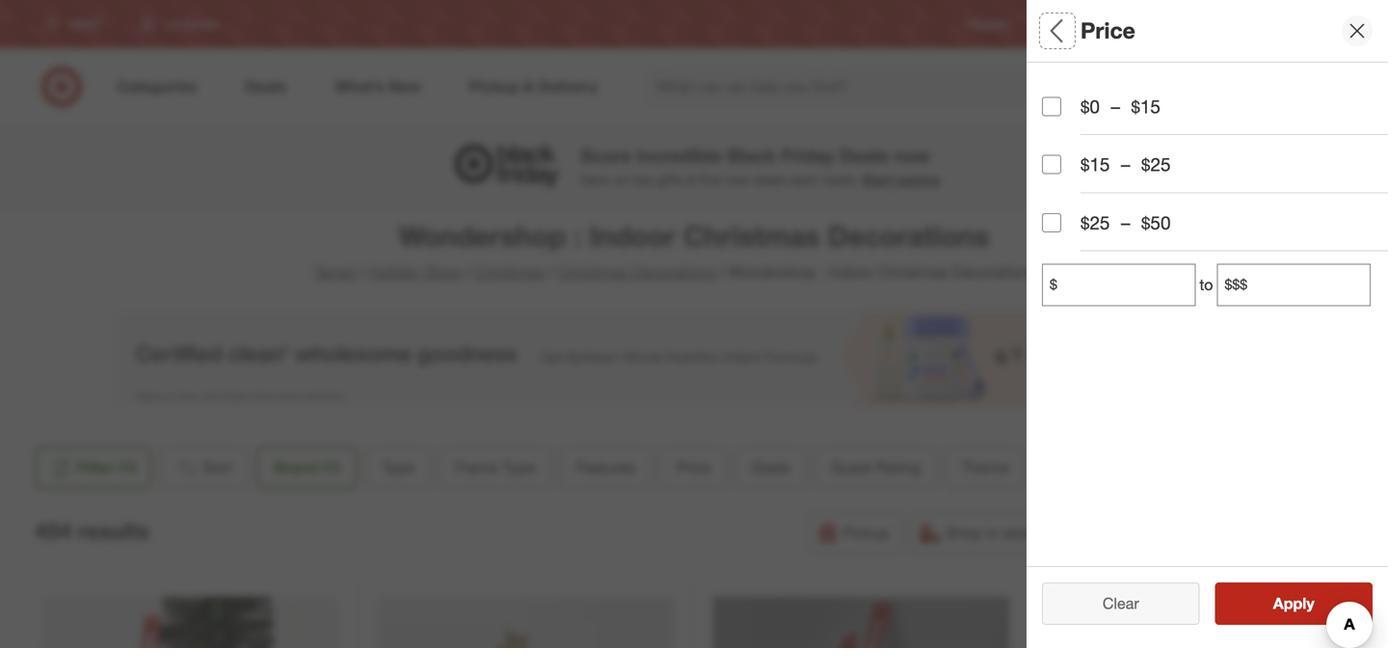 Task type: locate. For each thing, give the bounding box(es) containing it.
/ right christmas decorations link
[[719, 263, 725, 282]]

3 / from the left
[[549, 263, 554, 282]]

0 horizontal spatial theme button
[[945, 446, 1026, 489]]

$25  –  $50 checkbox
[[1042, 213, 1062, 232]]

indoor
[[590, 219, 676, 253], [829, 263, 874, 282]]

1 vertical spatial $15
[[1081, 153, 1110, 176]]

type
[[1042, 83, 1083, 105], [1102, 218, 1143, 240], [382, 458, 415, 477], [503, 458, 536, 477]]

0 horizontal spatial type button
[[366, 446, 431, 489]]

to
[[1200, 275, 1214, 294]]

1 horizontal spatial theme button
[[1042, 535, 1389, 603]]

0 vertical spatial brand
[[1042, 143, 1095, 165]]

/ left christmas link
[[466, 263, 471, 282]]

0 horizontal spatial results
[[78, 517, 150, 544]]

1 horizontal spatial shop
[[946, 524, 982, 542]]

1 horizontal spatial frame type
[[1042, 218, 1143, 240]]

features left price button
[[576, 458, 636, 477]]

deals
[[840, 145, 889, 167], [752, 458, 791, 477]]

wondershop
[[1042, 168, 1119, 185], [399, 219, 566, 253], [728, 263, 816, 282]]

none text field inside price dialog
[[1042, 264, 1196, 306]]

frame inside all filters dialog
[[1042, 218, 1097, 240]]

theme button inside all filters dialog
[[1042, 535, 1389, 603]]

christmas right holiday shop "link"
[[475, 263, 545, 282]]

pickup button
[[807, 512, 902, 554]]

0 vertical spatial frame
[[1042, 218, 1097, 240]]

redcard link
[[1126, 16, 1173, 32]]

1 horizontal spatial theme
[[1042, 555, 1102, 577]]

results right 454 on the bottom left of the page
[[78, 517, 150, 544]]

(1)
[[119, 458, 136, 477], [323, 458, 340, 477]]

/
[[360, 263, 365, 282], [466, 263, 471, 282], [549, 263, 554, 282], [719, 263, 725, 282]]

1 horizontal spatial frame
[[1042, 218, 1097, 240]]

$0
[[1081, 95, 1100, 118]]

0 horizontal spatial shop
[[425, 263, 462, 282]]

1 horizontal spatial deals
[[840, 145, 889, 167]]

deals button
[[735, 446, 807, 489]]

brand for brand wondershop
[[1042, 143, 1095, 165]]

0 horizontal spatial frame type button
[[439, 446, 552, 489]]

frame type
[[1042, 218, 1143, 240], [455, 458, 536, 477]]

1 horizontal spatial $25
[[1142, 153, 1171, 176]]

in
[[987, 524, 999, 542]]

0 horizontal spatial (1)
[[119, 458, 136, 477]]

indoor up christmas decorations link
[[590, 219, 676, 253]]

1 (1) from the left
[[119, 458, 136, 477]]

features button
[[1042, 265, 1389, 333], [560, 446, 652, 489]]

features down (454)
[[1042, 285, 1118, 307]]

2 horizontal spatial wondershop
[[1042, 168, 1119, 185]]

ad
[[1081, 17, 1096, 31]]

$0  –  $15 checkbox
[[1042, 97, 1062, 116]]

(1) for filter (1)
[[119, 458, 136, 477]]

/ right christmas link
[[549, 263, 554, 282]]

find
[[699, 171, 721, 188]]

guest
[[831, 458, 872, 477]]

all filters dialog
[[1027, 0, 1389, 648]]

price inside dialog
[[1081, 17, 1136, 44]]

theme up shop in store
[[962, 458, 1009, 477]]

on
[[614, 171, 629, 188]]

1 clear from the left
[[1093, 594, 1130, 613]]

decorations
[[828, 219, 990, 253], [632, 263, 716, 282], [953, 263, 1036, 282]]

find stores link
[[1299, 16, 1358, 32]]

1 vertical spatial indoor
[[829, 263, 874, 282]]

shop left in
[[946, 524, 982, 542]]

0 vertical spatial results
[[78, 517, 150, 544]]

20" battery operated animated plush dancing christmas tree sculpture - wondershop™ green image
[[378, 596, 675, 648], [378, 596, 675, 648]]

0 horizontal spatial brand
[[274, 458, 318, 477]]

large climbing santa decorative christmas figurine red - wondershop™ image
[[42, 596, 339, 648], [42, 596, 339, 648], [713, 596, 1010, 648], [713, 596, 1010, 648]]

score
[[581, 145, 632, 167]]

filter (1)
[[77, 458, 136, 477]]

1 vertical spatial frame type
[[455, 458, 536, 477]]

frame
[[1042, 218, 1097, 240], [455, 458, 498, 477]]

christmas link
[[475, 263, 545, 282]]

0 horizontal spatial $15
[[1081, 153, 1110, 176]]

clear inside all filters dialog
[[1093, 594, 1130, 613]]

1 horizontal spatial frame type button
[[1042, 198, 1389, 265]]

brand right sort
[[274, 458, 318, 477]]

frame type inside all filters dialog
[[1042, 218, 1143, 240]]

1 horizontal spatial results
[[1285, 594, 1335, 613]]

1 / from the left
[[360, 263, 365, 282]]

wondershop up christmas link
[[399, 219, 566, 253]]

$25 right $25  –  $50 checkbox
[[1081, 211, 1110, 234]]

results right see
[[1285, 594, 1335, 613]]

1 vertical spatial deals
[[752, 458, 791, 477]]

0 horizontal spatial theme
[[962, 458, 1009, 477]]

incredible
[[637, 145, 723, 167]]

friday
[[781, 145, 835, 167]]

1 horizontal spatial features
[[1042, 285, 1118, 307]]

deals up start
[[840, 145, 889, 167]]

results
[[78, 517, 150, 544], [1285, 594, 1335, 613]]

brand inside brand wondershop
[[1042, 143, 1095, 165]]

0 horizontal spatial indoor
[[590, 219, 676, 253]]

0 horizontal spatial features button
[[560, 446, 652, 489]]

each
[[790, 171, 820, 188]]

1 vertical spatial results
[[1285, 594, 1335, 613]]

1 horizontal spatial wondershop
[[728, 263, 816, 282]]

1 vertical spatial theme button
[[1042, 535, 1389, 603]]

0 horizontal spatial price
[[676, 458, 711, 477]]

0 vertical spatial shop
[[425, 263, 462, 282]]

apply
[[1274, 594, 1315, 613]]

none text field inside price dialog
[[1217, 264, 1371, 306]]

/ right target
[[360, 263, 365, 282]]

1 horizontal spatial :
[[821, 263, 825, 282]]

1 horizontal spatial price
[[1081, 17, 1136, 44]]

0 horizontal spatial :
[[574, 219, 582, 253]]

1 horizontal spatial $15
[[1132, 95, 1161, 118]]

wondershop up $25  –  $50 checkbox
[[1042, 168, 1119, 185]]

search
[[1112, 79, 1158, 98]]

None text field
[[1217, 264, 1371, 306]]

1 vertical spatial type button
[[366, 446, 431, 489]]

$15 right $15  –  $25 checkbox
[[1081, 153, 1110, 176]]

1 vertical spatial $25
[[1081, 211, 1110, 234]]

theme
[[962, 458, 1009, 477], [1042, 555, 1102, 577]]

2 (1) from the left
[[323, 458, 340, 477]]

filter (1) button
[[35, 446, 152, 489]]

0 horizontal spatial wondershop
[[399, 219, 566, 253]]

filters
[[1075, 17, 1135, 44]]

clear
[[1093, 594, 1130, 613], [1103, 594, 1139, 613]]

wondershop down deals on the right top of page
[[728, 263, 816, 282]]

0 vertical spatial price
[[1081, 17, 1136, 44]]

christmas
[[684, 219, 820, 253], [475, 263, 545, 282], [558, 263, 628, 282], [878, 263, 948, 282]]

0 vertical spatial $15
[[1132, 95, 1161, 118]]

1 horizontal spatial features button
[[1042, 265, 1389, 333]]

What can we help you find? suggestions appear below search field
[[645, 66, 1125, 108]]

1 vertical spatial theme
[[1042, 555, 1102, 577]]

(1) inside button
[[119, 458, 136, 477]]

theme button
[[945, 446, 1026, 489], [1042, 535, 1389, 603]]

0 vertical spatial wondershop
[[1042, 168, 1119, 185]]

shop right holiday at top
[[425, 263, 462, 282]]

0 vertical spatial $25
[[1142, 153, 1171, 176]]

: down "save"
[[574, 219, 582, 253]]

(454)
[[1040, 263, 1074, 282]]

3pc fabric gnome christmas figurine set - wondershop™ white/red image
[[1049, 596, 1347, 648], [1049, 596, 1347, 648]]

type button
[[1042, 63, 1389, 130], [366, 446, 431, 489]]

shop
[[425, 263, 462, 282], [946, 524, 982, 542]]

store
[[1003, 524, 1038, 542]]

0 horizontal spatial frame type
[[455, 458, 536, 477]]

price
[[1081, 17, 1136, 44], [676, 458, 711, 477]]

theme inside all filters dialog
[[1042, 555, 1102, 577]]

0 vertical spatial features
[[1042, 285, 1118, 307]]

(1) for brand (1)
[[323, 458, 340, 477]]

2 clear from the left
[[1103, 594, 1139, 613]]

features
[[1042, 285, 1118, 307], [576, 458, 636, 477]]

0 vertical spatial :
[[574, 219, 582, 253]]

1 horizontal spatial type button
[[1042, 63, 1389, 130]]

$15
[[1132, 95, 1161, 118], [1081, 153, 1110, 176]]

shop inside button
[[946, 524, 982, 542]]

results inside button
[[1285, 594, 1335, 613]]

search button
[[1112, 66, 1158, 112]]

save
[[581, 171, 610, 188]]

theme up clear all
[[1042, 555, 1102, 577]]

0 vertical spatial theme
[[962, 458, 1009, 477]]

brand wondershop
[[1042, 143, 1119, 185]]

deals right price button
[[752, 458, 791, 477]]

1 horizontal spatial brand
[[1042, 143, 1095, 165]]

$15 right $0
[[1132, 95, 1161, 118]]

brand
[[1042, 143, 1095, 165], [274, 458, 318, 477]]

indoor down week.
[[829, 263, 874, 282]]

frame type button
[[1042, 198, 1389, 265], [439, 446, 552, 489]]

None text field
[[1042, 264, 1196, 306]]

pickup
[[843, 524, 890, 542]]

clear inside price dialog
[[1103, 594, 1139, 613]]

black
[[728, 145, 776, 167]]

0 horizontal spatial features
[[576, 458, 636, 477]]

:
[[574, 219, 582, 253], [821, 263, 825, 282]]

0 vertical spatial frame type
[[1042, 218, 1143, 240]]

shop in store
[[946, 524, 1038, 542]]

0 vertical spatial deals
[[840, 145, 889, 167]]

features inside all filters dialog
[[1042, 285, 1118, 307]]

: down week.
[[821, 263, 825, 282]]

0 horizontal spatial deals
[[752, 458, 791, 477]]

weekly ad link
[[1041, 16, 1096, 32]]

1 vertical spatial price
[[676, 458, 711, 477]]

0 horizontal spatial frame
[[455, 458, 498, 477]]

1 vertical spatial shop
[[946, 524, 982, 542]]

$25 up '$50'
[[1142, 153, 1171, 176]]

see
[[1253, 594, 1281, 613]]

1 horizontal spatial (1)
[[323, 458, 340, 477]]

0 vertical spatial type button
[[1042, 63, 1389, 130]]

1 vertical spatial brand
[[274, 458, 318, 477]]

brand down $0  –  $15 checkbox on the right of page
[[1042, 143, 1095, 165]]

guest rating
[[831, 458, 921, 477]]

$25
[[1142, 153, 1171, 176], [1081, 211, 1110, 234]]



Task type: describe. For each thing, give the bounding box(es) containing it.
1 vertical spatial :
[[821, 263, 825, 282]]

&
[[687, 171, 695, 188]]

$50
[[1142, 211, 1171, 234]]

christmas down saving
[[878, 263, 948, 282]]

wondershop : indoor christmas decorations target / holiday shop / christmas / christmas decorations / wondershop : indoor christmas decorations (454)
[[314, 219, 1074, 282]]

clear for clear all
[[1093, 594, 1130, 613]]

$15  –  $25
[[1081, 153, 1171, 176]]

1 vertical spatial features
[[576, 458, 636, 477]]

rating
[[877, 458, 921, 477]]

$15  –  $25 checkbox
[[1042, 155, 1062, 174]]

1 horizontal spatial indoor
[[829, 263, 874, 282]]

results for see results
[[1285, 594, 1335, 613]]

price inside button
[[676, 458, 711, 477]]

sort
[[203, 458, 233, 477]]

deals
[[754, 171, 786, 188]]

weekly ad
[[1041, 17, 1096, 31]]

target link
[[314, 263, 356, 282]]

0 vertical spatial frame type button
[[1042, 198, 1389, 265]]

1 vertical spatial frame
[[455, 458, 498, 477]]

all filters
[[1042, 17, 1135, 44]]

filter
[[77, 458, 114, 477]]

guest rating button
[[815, 446, 938, 489]]

shop inside wondershop : indoor christmas decorations target / holiday shop / christmas / christmas decorations / wondershop : indoor christmas decorations (454)
[[425, 263, 462, 282]]

now
[[894, 145, 931, 167]]

454
[[35, 517, 72, 544]]

price button
[[660, 446, 728, 489]]

clear all button
[[1042, 582, 1200, 625]]

holiday
[[369, 263, 421, 282]]

0 vertical spatial theme button
[[945, 446, 1026, 489]]

christmas down 'new'
[[684, 219, 820, 253]]

clear all
[[1093, 594, 1149, 613]]

results for 454 results
[[78, 517, 150, 544]]

1 vertical spatial features button
[[560, 446, 652, 489]]

saving
[[898, 171, 940, 188]]

0 horizontal spatial $25
[[1081, 211, 1110, 234]]

redcard
[[1126, 17, 1173, 31]]

week.
[[823, 171, 859, 188]]

1 vertical spatial frame type button
[[439, 446, 552, 489]]

apply button
[[1215, 582, 1373, 625]]

start
[[862, 171, 895, 188]]

brand for brand (1)
[[274, 458, 318, 477]]

gifts
[[657, 171, 683, 188]]

1 vertical spatial wondershop
[[399, 219, 566, 253]]

see results button
[[1215, 582, 1373, 625]]

decorations left (454)
[[953, 263, 1036, 282]]

wondershop inside all filters dialog
[[1042, 168, 1119, 185]]

see results
[[1253, 594, 1335, 613]]

2 / from the left
[[466, 263, 471, 282]]

454 results
[[35, 517, 150, 544]]

0 vertical spatial features button
[[1042, 265, 1389, 333]]

christmas right christmas link
[[558, 263, 628, 282]]

$25  –  $50
[[1081, 211, 1171, 234]]

find stores
[[1299, 17, 1358, 31]]

deals inside score incredible black friday deals now save on top gifts & find new deals each week. start saving
[[840, 145, 889, 167]]

sort button
[[160, 446, 249, 489]]

target
[[314, 263, 356, 282]]

shop in store button
[[910, 512, 1050, 554]]

deals inside button
[[752, 458, 791, 477]]

advertisement region
[[116, 310, 1273, 407]]

brand (1)
[[274, 458, 340, 477]]

christmas decorations link
[[558, 263, 716, 282]]

registry link
[[967, 16, 1010, 32]]

stores
[[1324, 17, 1358, 31]]

clear for clear
[[1103, 594, 1139, 613]]

top
[[633, 171, 653, 188]]

weekly
[[1041, 17, 1078, 31]]

price dialog
[[1027, 0, 1389, 648]]

registry
[[967, 17, 1010, 31]]

decorations up advertisement region
[[632, 263, 716, 282]]

4 / from the left
[[719, 263, 725, 282]]

$0  –  $15
[[1081, 95, 1161, 118]]

clear button
[[1042, 582, 1200, 625]]

0 vertical spatial indoor
[[590, 219, 676, 253]]

score incredible black friday deals now save on top gifts & find new deals each week. start saving
[[581, 145, 940, 188]]

decorations down saving
[[828, 219, 990, 253]]

new
[[725, 171, 750, 188]]

2 vertical spatial wondershop
[[728, 263, 816, 282]]

find
[[1299, 17, 1321, 31]]

all
[[1134, 594, 1149, 613]]

holiday shop link
[[369, 263, 462, 282]]

all
[[1042, 17, 1069, 44]]



Task type: vqa. For each thing, say whether or not it's contained in the screenshot.
Features BUTTON within the all filters dialog
yes



